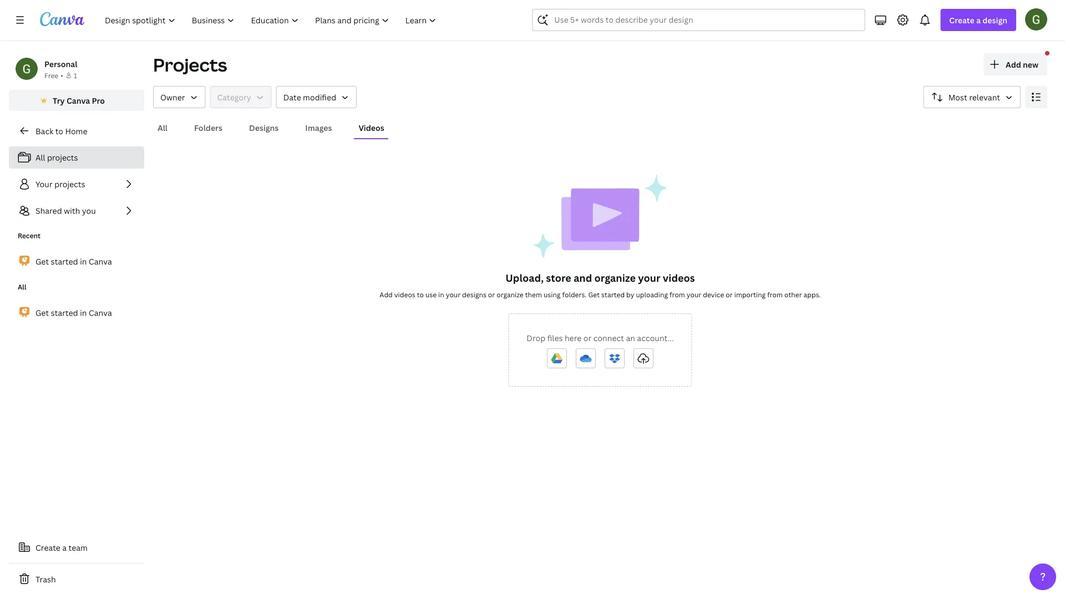 Task type: locate. For each thing, give the bounding box(es) containing it.
all
[[158, 122, 168, 133], [36, 152, 45, 163], [18, 282, 26, 292]]

your up uploading
[[638, 271, 661, 285]]

back
[[36, 126, 53, 136]]

create left team
[[36, 542, 60, 553]]

uploading
[[636, 290, 668, 299]]

1 vertical spatial projects
[[54, 179, 85, 190]]

create for create a design
[[950, 15, 975, 25]]

1 horizontal spatial to
[[417, 290, 424, 299]]

in
[[80, 256, 87, 267], [438, 290, 444, 299], [80, 308, 87, 318]]

try canva pro
[[53, 95, 105, 106]]

organize down upload,
[[497, 290, 524, 299]]

2 horizontal spatial or
[[726, 290, 733, 299]]

use
[[426, 290, 437, 299]]

projects
[[47, 152, 78, 163], [54, 179, 85, 190]]

to left use
[[417, 290, 424, 299]]

1 get started in canva from the top
[[36, 256, 112, 267]]

1 vertical spatial add
[[380, 290, 393, 299]]

•
[[61, 71, 63, 80]]

trash
[[36, 574, 56, 585]]

your left designs
[[446, 290, 461, 299]]

1 vertical spatial all
[[36, 152, 45, 163]]

1 horizontal spatial all
[[36, 152, 45, 163]]

get
[[36, 256, 49, 267], [588, 290, 600, 299], [36, 308, 49, 318]]

0 horizontal spatial from
[[670, 290, 685, 299]]

add new
[[1006, 59, 1039, 70]]

1 vertical spatial videos
[[394, 290, 416, 299]]

None search field
[[532, 9, 865, 31]]

1 vertical spatial a
[[62, 542, 67, 553]]

your left device
[[687, 290, 702, 299]]

2 horizontal spatial all
[[158, 122, 168, 133]]

all up your
[[36, 152, 45, 163]]

0 horizontal spatial a
[[62, 542, 67, 553]]

1 get started in canva link from the top
[[9, 250, 144, 273]]

by
[[627, 290, 635, 299]]

add
[[1006, 59, 1021, 70], [380, 290, 393, 299]]

folders button
[[190, 117, 227, 138]]

2 vertical spatial canva
[[89, 308, 112, 318]]

1 vertical spatial get
[[588, 290, 600, 299]]

store
[[546, 271, 572, 285]]

files
[[548, 333, 563, 343]]

new
[[1023, 59, 1039, 70]]

2 from from the left
[[768, 290, 783, 299]]

try
[[53, 95, 65, 106]]

videos
[[663, 271, 695, 285], [394, 290, 416, 299]]

create inside button
[[36, 542, 60, 553]]

add inside upload, store and organize your videos add videos to use in your designs or organize them using folders. get started by uploading from your device or importing from other apps.
[[380, 290, 393, 299]]

all inside 'button'
[[158, 122, 168, 133]]

projects down back to home
[[47, 152, 78, 163]]

2 horizontal spatial your
[[687, 290, 702, 299]]

create
[[950, 15, 975, 25], [36, 542, 60, 553]]

list
[[9, 147, 144, 222]]

back to home
[[36, 126, 87, 136]]

upload,
[[506, 271, 544, 285]]

0 vertical spatial canva
[[67, 95, 90, 106]]

canva for 2nd get started in canva 'link' from the bottom
[[89, 256, 112, 267]]

1 horizontal spatial organize
[[595, 271, 636, 285]]

0 vertical spatial all
[[158, 122, 168, 133]]

get inside upload, store and organize your videos add videos to use in your designs or organize them using folders. get started by uploading from your device or importing from other apps.
[[588, 290, 600, 299]]

1 horizontal spatial create
[[950, 15, 975, 25]]

you
[[82, 206, 96, 216]]

category
[[217, 92, 251, 102]]

recent
[[18, 231, 40, 240]]

create left 'design'
[[950, 15, 975, 25]]

a inside button
[[62, 542, 67, 553]]

trash link
[[9, 568, 144, 590]]

0 horizontal spatial your
[[446, 290, 461, 299]]

from right uploading
[[670, 290, 685, 299]]

0 vertical spatial create
[[950, 15, 975, 25]]

videos left use
[[394, 290, 416, 299]]

most relevant
[[949, 92, 1001, 102]]

shared with you link
[[9, 200, 144, 222]]

0 vertical spatial add
[[1006, 59, 1021, 70]]

1 horizontal spatial from
[[768, 290, 783, 299]]

or right designs
[[488, 290, 495, 299]]

to right back
[[55, 126, 63, 136]]

create a design button
[[941, 9, 1017, 31]]

2 vertical spatial all
[[18, 282, 26, 292]]

a left 'design'
[[977, 15, 981, 25]]

from
[[670, 290, 685, 299], [768, 290, 783, 299]]

them
[[525, 290, 542, 299]]

2 vertical spatial started
[[51, 308, 78, 318]]

to
[[55, 126, 63, 136], [417, 290, 424, 299]]

from left other
[[768, 290, 783, 299]]

folders
[[194, 122, 223, 133]]

organize up by
[[595, 271, 636, 285]]

0 horizontal spatial to
[[55, 126, 63, 136]]

pro
[[92, 95, 105, 106]]

your projects link
[[9, 173, 144, 195]]

organize
[[595, 271, 636, 285], [497, 290, 524, 299]]

1 vertical spatial get started in canva
[[36, 308, 112, 318]]

add inside "dropdown button"
[[1006, 59, 1021, 70]]

projects right your
[[54, 179, 85, 190]]

or
[[488, 290, 495, 299], [726, 290, 733, 299], [584, 333, 592, 343]]

create a design
[[950, 15, 1008, 25]]

all down the 'owner'
[[158, 122, 168, 133]]

0 vertical spatial get started in canva link
[[9, 250, 144, 273]]

1 vertical spatial create
[[36, 542, 60, 553]]

designs
[[462, 290, 487, 299]]

add left use
[[380, 290, 393, 299]]

1 horizontal spatial a
[[977, 15, 981, 25]]

1 vertical spatial get started in canva link
[[9, 301, 144, 325]]

most
[[949, 92, 968, 102]]

Owner button
[[153, 86, 206, 108]]

0 horizontal spatial create
[[36, 542, 60, 553]]

a inside dropdown button
[[977, 15, 981, 25]]

started
[[51, 256, 78, 267], [602, 290, 625, 299], [51, 308, 78, 318]]

0 vertical spatial a
[[977, 15, 981, 25]]

date
[[283, 92, 301, 102]]

create inside dropdown button
[[950, 15, 975, 25]]

0 vertical spatial to
[[55, 126, 63, 136]]

get started in canva link
[[9, 250, 144, 273], [9, 301, 144, 325]]

here
[[565, 333, 582, 343]]

1 vertical spatial in
[[438, 290, 444, 299]]

Category button
[[210, 86, 272, 108]]

0 vertical spatial projects
[[47, 152, 78, 163]]

0 horizontal spatial organize
[[497, 290, 524, 299]]

all button
[[153, 117, 172, 138]]

top level navigation element
[[98, 9, 446, 31]]

Search search field
[[555, 9, 843, 31]]

0 horizontal spatial all
[[18, 282, 26, 292]]

a
[[977, 15, 981, 25], [62, 542, 67, 553]]

your projects
[[36, 179, 85, 190]]

0 vertical spatial videos
[[663, 271, 695, 285]]

team
[[69, 542, 88, 553]]

or right here
[[584, 333, 592, 343]]

canva
[[67, 95, 90, 106], [89, 256, 112, 267], [89, 308, 112, 318]]

images button
[[301, 117, 337, 138]]

0 horizontal spatial add
[[380, 290, 393, 299]]

designs
[[249, 122, 279, 133]]

2 get started in canva from the top
[[36, 308, 112, 318]]

1 vertical spatial canva
[[89, 256, 112, 267]]

get started in canva
[[36, 256, 112, 267], [36, 308, 112, 318]]

all inside list
[[36, 152, 45, 163]]

1 vertical spatial started
[[602, 290, 625, 299]]

folders.
[[562, 290, 587, 299]]

drop files here or connect an account...
[[527, 333, 674, 343]]

1 vertical spatial to
[[417, 290, 424, 299]]

personal
[[44, 59, 77, 69]]

modified
[[303, 92, 336, 102]]

an
[[626, 333, 635, 343]]

projects
[[153, 53, 227, 77]]

a left team
[[62, 542, 67, 553]]

your
[[638, 271, 661, 285], [446, 290, 461, 299], [687, 290, 702, 299]]

add new button
[[984, 53, 1048, 75]]

canva for second get started in canva 'link' from the top
[[89, 308, 112, 318]]

all for all 'button'
[[158, 122, 168, 133]]

videos up uploading
[[663, 271, 695, 285]]

all down recent
[[18, 282, 26, 292]]

add left new
[[1006, 59, 1021, 70]]

all projects
[[36, 152, 78, 163]]

with
[[64, 206, 80, 216]]

0 vertical spatial get started in canva
[[36, 256, 112, 267]]

try canva pro button
[[9, 90, 144, 111]]

or right device
[[726, 290, 733, 299]]

1 horizontal spatial add
[[1006, 59, 1021, 70]]



Task type: describe. For each thing, give the bounding box(es) containing it.
in inside upload, store and organize your videos add videos to use in your designs or organize them using folders. get started by uploading from your device or importing from other apps.
[[438, 290, 444, 299]]

videos
[[359, 122, 384, 133]]

images
[[305, 122, 332, 133]]

started inside upload, store and organize your videos add videos to use in your designs or organize them using folders. get started by uploading from your device or importing from other apps.
[[602, 290, 625, 299]]

2 get started in canva link from the top
[[9, 301, 144, 325]]

free
[[44, 71, 58, 80]]

back to home link
[[9, 120, 144, 142]]

using
[[544, 290, 561, 299]]

all projects link
[[9, 147, 144, 169]]

0 vertical spatial organize
[[595, 271, 636, 285]]

drop
[[527, 333, 546, 343]]

canva inside the try canva pro button
[[67, 95, 90, 106]]

create a team button
[[9, 537, 144, 559]]

get started in canva for 2nd get started in canva 'link' from the bottom
[[36, 256, 112, 267]]

other
[[785, 290, 802, 299]]

0 vertical spatial started
[[51, 256, 78, 267]]

free •
[[44, 71, 63, 80]]

shared with you
[[36, 206, 96, 216]]

1 vertical spatial organize
[[497, 290, 524, 299]]

account...
[[637, 333, 674, 343]]

home
[[65, 126, 87, 136]]

owner
[[160, 92, 185, 102]]

a for design
[[977, 15, 981, 25]]

0 horizontal spatial videos
[[394, 290, 416, 299]]

0 horizontal spatial or
[[488, 290, 495, 299]]

1 horizontal spatial videos
[[663, 271, 695, 285]]

connect
[[594, 333, 624, 343]]

create for create a team
[[36, 542, 60, 553]]

0 vertical spatial get
[[36, 256, 49, 267]]

your
[[36, 179, 53, 190]]

2 vertical spatial get
[[36, 308, 49, 318]]

videos button
[[354, 117, 389, 138]]

2 vertical spatial in
[[80, 308, 87, 318]]

upload, store and organize your videos add videos to use in your designs or organize them using folders. get started by uploading from your device or importing from other apps.
[[380, 271, 821, 299]]

design
[[983, 15, 1008, 25]]

1
[[74, 71, 77, 80]]

designs button
[[245, 117, 283, 138]]

projects for all projects
[[47, 152, 78, 163]]

to inside upload, store and organize your videos add videos to use in your designs or organize them using folders. get started by uploading from your device or importing from other apps.
[[417, 290, 424, 299]]

shared
[[36, 206, 62, 216]]

all for all projects
[[36, 152, 45, 163]]

1 horizontal spatial your
[[638, 271, 661, 285]]

importing
[[735, 290, 766, 299]]

create a team
[[36, 542, 88, 553]]

Date modified button
[[276, 86, 357, 108]]

a for team
[[62, 542, 67, 553]]

Sort by button
[[924, 86, 1021, 108]]

date modified
[[283, 92, 336, 102]]

and
[[574, 271, 592, 285]]

1 horizontal spatial or
[[584, 333, 592, 343]]

list containing all projects
[[9, 147, 144, 222]]

relevant
[[970, 92, 1001, 102]]

apps.
[[804, 290, 821, 299]]

device
[[703, 290, 724, 299]]

get started in canva for second get started in canva 'link' from the top
[[36, 308, 112, 318]]

1 from from the left
[[670, 290, 685, 299]]

gary orlando image
[[1026, 8, 1048, 30]]

projects for your projects
[[54, 179, 85, 190]]

0 vertical spatial in
[[80, 256, 87, 267]]



Task type: vqa. For each thing, say whether or not it's contained in the screenshot.
connect
yes



